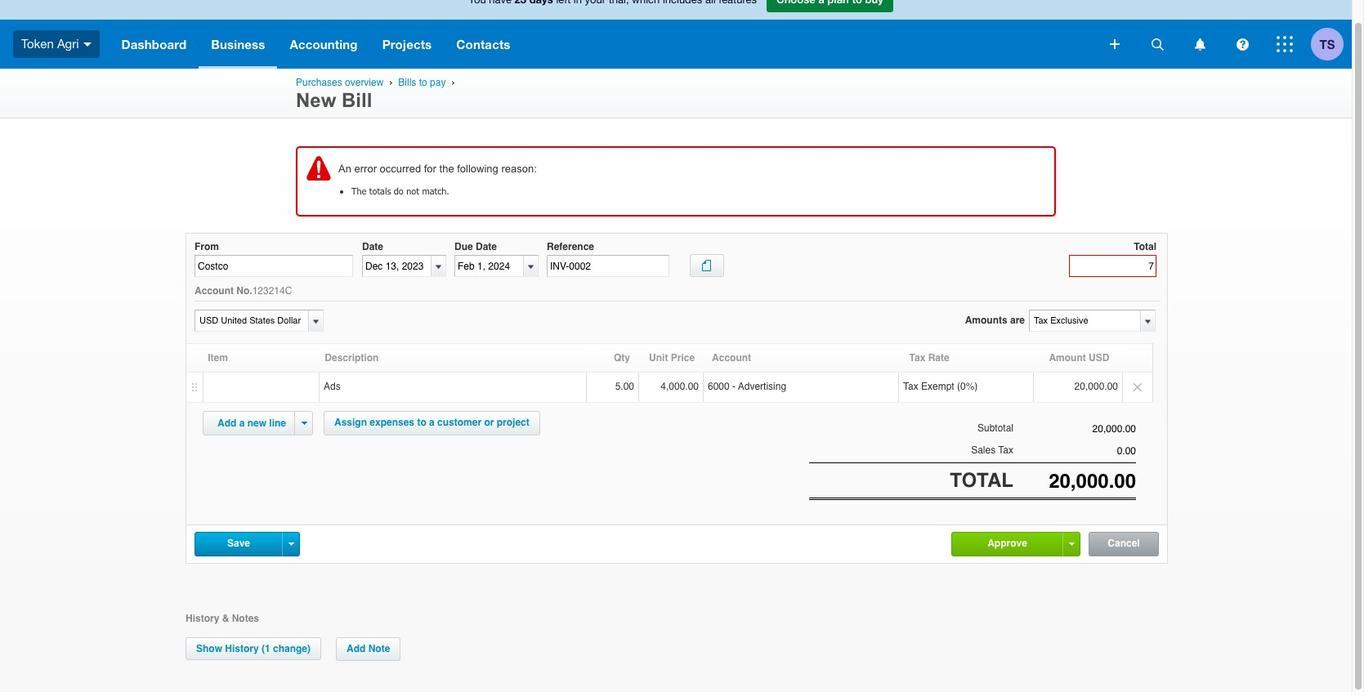 Task type: vqa. For each thing, say whether or not it's contained in the screenshot.
the leftmost the for
no



Task type: locate. For each thing, give the bounding box(es) containing it.
ts
[[1320, 36, 1336, 51]]

tax
[[910, 353, 926, 364], [904, 381, 919, 393], [999, 444, 1014, 456]]

exempt
[[922, 381, 955, 393]]

account left no.
[[195, 286, 234, 297]]

0 horizontal spatial account
[[195, 286, 234, 297]]

due
[[455, 241, 473, 253]]

0 horizontal spatial add
[[218, 418, 237, 430]]

description
[[325, 353, 379, 364]]

accounting
[[290, 37, 358, 52]]

bill
[[342, 89, 372, 111]]

account
[[195, 286, 234, 297], [712, 353, 752, 364]]

›
[[389, 77, 393, 87], [452, 77, 455, 87]]

0 vertical spatial account
[[195, 286, 234, 297]]

None text field
[[1030, 311, 1140, 331], [1014, 424, 1137, 435], [1014, 445, 1137, 457], [1030, 311, 1140, 331], [1014, 424, 1137, 435], [1014, 445, 1137, 457]]

bills
[[399, 77, 417, 88]]

0 vertical spatial add
[[218, 418, 237, 430]]

account no. 123214c
[[195, 286, 292, 297]]

tax left rate on the bottom right of page
[[910, 353, 926, 364]]

svg image
[[1277, 36, 1294, 52], [1195, 38, 1206, 50], [1237, 38, 1249, 50]]

2 › from the left
[[452, 77, 455, 87]]

None text field
[[195, 255, 353, 277], [195, 311, 306, 331], [1014, 470, 1137, 493], [195, 255, 353, 277], [195, 311, 306, 331], [1014, 470, 1137, 493]]

amounts
[[965, 315, 1008, 327]]

-
[[733, 381, 736, 393]]

more approve options... image
[[1069, 543, 1075, 546]]

do
[[394, 186, 404, 196]]

token agri
[[21, 37, 79, 50]]

1 vertical spatial account
[[712, 353, 752, 364]]

to inside purchases overview › bills to pay › new bill
[[419, 77, 427, 88]]

1 vertical spatial history
[[225, 644, 259, 655]]

banner containing ts
[[0, 0, 1353, 69]]

1 horizontal spatial history
[[225, 644, 259, 655]]

accounting button
[[278, 20, 370, 69]]

a
[[429, 417, 435, 429], [239, 418, 245, 430]]

to left the pay
[[419, 77, 427, 88]]

› right the pay
[[452, 77, 455, 87]]

4,000.00
[[661, 381, 699, 393]]

show
[[196, 644, 222, 655]]

sales tax
[[972, 444, 1014, 456]]

0 vertical spatial history
[[186, 613, 219, 625]]

expenses
[[370, 417, 415, 429]]

tax exempt (0%)
[[904, 381, 978, 393]]

account for account no. 123214c
[[195, 286, 234, 297]]

the
[[352, 186, 367, 196]]

tax rate
[[910, 353, 950, 364]]

add a new line link
[[208, 412, 296, 435]]

to
[[419, 77, 427, 88], [417, 417, 427, 429]]

more add line options... image
[[301, 422, 307, 426]]

an error occurred for the following reason:
[[339, 163, 537, 175]]

2 vertical spatial tax
[[999, 444, 1014, 456]]

tax right sales
[[999, 444, 1014, 456]]

the totals do not match.
[[352, 186, 450, 196]]

a left customer on the left of page
[[429, 417, 435, 429]]

show history (1 change)
[[196, 644, 311, 655]]

0 horizontal spatial date
[[362, 241, 384, 253]]

1 horizontal spatial svg image
[[1237, 38, 1249, 50]]

add note link
[[336, 638, 401, 662]]

price
[[671, 353, 695, 364]]

Date text field
[[363, 256, 431, 277]]

line
[[269, 418, 286, 430]]

date up due date text box
[[476, 241, 497, 253]]

to right expenses
[[417, 417, 427, 429]]

1 horizontal spatial date
[[476, 241, 497, 253]]

banner
[[0, 0, 1353, 69]]

history left (1
[[225, 644, 259, 655]]

1 vertical spatial to
[[417, 417, 427, 429]]

subtotal
[[978, 423, 1014, 435]]

ads
[[324, 381, 341, 393]]

history
[[186, 613, 219, 625], [225, 644, 259, 655]]

(1
[[262, 644, 270, 655]]

1 vertical spatial add
[[347, 644, 366, 655]]

dashboard
[[121, 37, 187, 52]]

0 vertical spatial to
[[419, 77, 427, 88]]

› left bills
[[389, 77, 393, 87]]

0 vertical spatial tax
[[910, 353, 926, 364]]

date up date text field in the left top of the page
[[362, 241, 384, 253]]

0 horizontal spatial svg image
[[83, 42, 91, 46]]

advertising
[[738, 381, 787, 393]]

tax for tax exempt (0%)
[[904, 381, 919, 393]]

svg image
[[1152, 38, 1164, 50], [1110, 39, 1120, 49], [83, 42, 91, 46]]

approve link
[[953, 533, 1063, 555]]

1 horizontal spatial account
[[712, 353, 752, 364]]

unit price
[[649, 353, 695, 364]]

sales
[[972, 444, 996, 456]]

tax left 'exempt'
[[904, 381, 919, 393]]

add left new
[[218, 418, 237, 430]]

Due Date text field
[[455, 256, 523, 277]]

0 horizontal spatial history
[[186, 613, 219, 625]]

1 horizontal spatial add
[[347, 644, 366, 655]]

add for add a new line
[[218, 418, 237, 430]]

0 horizontal spatial ›
[[389, 77, 393, 87]]

change)
[[273, 644, 311, 655]]

account up -
[[712, 353, 752, 364]]

history left &
[[186, 613, 219, 625]]

svg image inside token agri popup button
[[83, 42, 91, 46]]

5.00
[[615, 381, 635, 393]]

due date
[[455, 241, 497, 253]]

tax for tax rate
[[910, 353, 926, 364]]

add
[[218, 418, 237, 430], [347, 644, 366, 655]]

1 vertical spatial tax
[[904, 381, 919, 393]]

date
[[362, 241, 384, 253], [476, 241, 497, 253]]

a left new
[[239, 418, 245, 430]]

customer
[[438, 417, 482, 429]]

qty
[[614, 353, 630, 364]]

add for add note
[[347, 644, 366, 655]]

account for account
[[712, 353, 752, 364]]

save link
[[195, 533, 282, 555]]

contacts button
[[444, 20, 523, 69]]

add left note
[[347, 644, 366, 655]]

token agri button
[[0, 20, 109, 69]]

1 horizontal spatial ›
[[452, 77, 455, 87]]

delete line item image
[[1124, 373, 1153, 403]]



Task type: describe. For each thing, give the bounding box(es) containing it.
show history (1 change) link
[[186, 638, 321, 661]]

amounts are
[[965, 315, 1025, 327]]

ts button
[[1312, 20, 1353, 69]]

bills to pay link
[[399, 77, 446, 88]]

not
[[407, 186, 420, 196]]

unit
[[649, 353, 668, 364]]

projects button
[[370, 20, 444, 69]]

purchases overview › bills to pay › new bill
[[296, 77, 458, 111]]

2 horizontal spatial svg image
[[1277, 36, 1294, 52]]

overview
[[345, 77, 384, 88]]

assign expenses to a customer or project
[[334, 417, 530, 429]]

an
[[339, 163, 352, 175]]

(0%)
[[958, 381, 978, 393]]

1 horizontal spatial svg image
[[1110, 39, 1120, 49]]

Total text field
[[1070, 255, 1157, 277]]

or
[[484, 417, 494, 429]]

save
[[227, 538, 250, 550]]

1 › from the left
[[389, 77, 393, 87]]

0 horizontal spatial a
[[239, 418, 245, 430]]

project
[[497, 417, 530, 429]]

item
[[208, 353, 228, 364]]

contacts
[[457, 37, 511, 52]]

business button
[[199, 20, 278, 69]]

agri
[[57, 37, 79, 50]]

amount usd
[[1049, 353, 1110, 364]]

total
[[1134, 241, 1157, 253]]

assign expenses to a customer or project link
[[324, 412, 540, 436]]

business
[[211, 37, 265, 52]]

0 horizontal spatial svg image
[[1195, 38, 1206, 50]]

amount
[[1049, 353, 1087, 364]]

error
[[354, 163, 377, 175]]

6000
[[708, 381, 730, 393]]

2 date from the left
[[476, 241, 497, 253]]

pay
[[430, 77, 446, 88]]

2 horizontal spatial svg image
[[1152, 38, 1164, 50]]

cancel button
[[1090, 533, 1159, 556]]

add note
[[347, 644, 390, 655]]

123214c
[[252, 286, 292, 297]]

reference
[[547, 241, 595, 253]]

are
[[1011, 315, 1025, 327]]

new
[[296, 89, 336, 111]]

for
[[424, 163, 437, 175]]

note
[[369, 644, 390, 655]]

occurred
[[380, 163, 421, 175]]

dashboard link
[[109, 20, 199, 69]]

cancel
[[1108, 538, 1140, 550]]

more save options... image
[[288, 543, 294, 546]]

token
[[21, 37, 54, 50]]

reason:
[[502, 163, 537, 175]]

purchases
[[296, 77, 342, 88]]

totals
[[369, 186, 391, 196]]

1 date from the left
[[362, 241, 384, 253]]

rate
[[929, 353, 950, 364]]

notes
[[232, 613, 259, 625]]

&
[[222, 613, 229, 625]]

approve
[[988, 538, 1028, 550]]

new
[[247, 418, 267, 430]]

no.
[[237, 286, 252, 297]]

add a new line
[[218, 418, 286, 430]]

1 horizontal spatial a
[[429, 417, 435, 429]]

history & notes
[[186, 613, 259, 625]]

Reference text field
[[547, 255, 670, 277]]

from
[[195, 241, 219, 253]]

assign
[[334, 417, 367, 429]]

projects
[[382, 37, 432, 52]]

match.
[[422, 186, 450, 196]]

usd
[[1089, 353, 1110, 364]]

20,000.00
[[1075, 381, 1119, 393]]

total
[[950, 469, 1014, 492]]

the
[[440, 163, 454, 175]]

following
[[457, 163, 499, 175]]

6000 - advertising
[[708, 381, 787, 393]]

purchases overview link
[[296, 77, 384, 88]]



